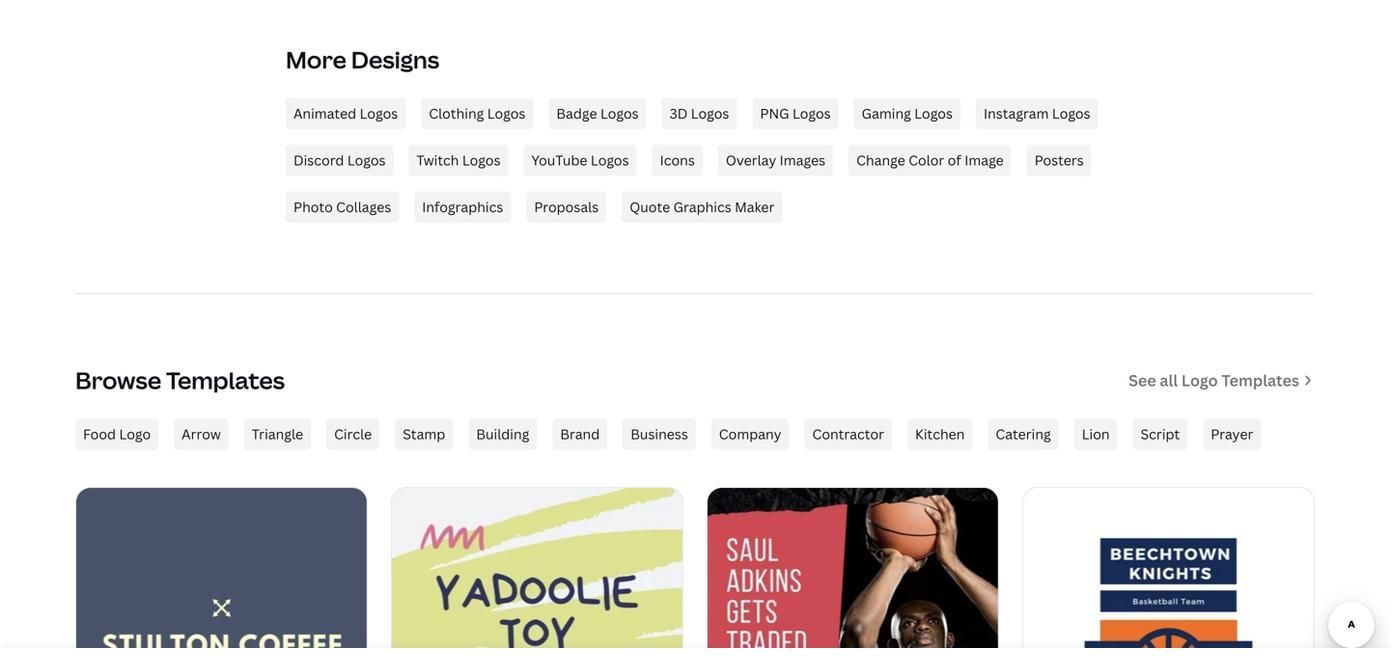 Task type: locate. For each thing, give the bounding box(es) containing it.
logo right 'all' at bottom right
[[1182, 370, 1218, 391]]

logos right png
[[793, 104, 831, 123]]

prayer link
[[1203, 419, 1261, 450]]

gaming logos link
[[854, 98, 961, 129]]

quote
[[630, 198, 670, 216]]

kitchen
[[915, 425, 965, 444]]

kitchen link
[[908, 419, 973, 450]]

icons
[[660, 151, 695, 169]]

3d logos link
[[662, 98, 737, 129]]

all
[[1160, 370, 1178, 391]]

graphics
[[674, 198, 732, 216]]

logos for clothing logos
[[487, 104, 526, 123]]

games / recreation logo image
[[392, 488, 683, 649]]

clothing
[[429, 104, 484, 123]]

basketball logo image
[[1023, 488, 1314, 649]]

templates up the arrow at the bottom left of page
[[166, 365, 285, 396]]

3d
[[670, 104, 688, 123]]

0 vertical spatial logo
[[1182, 370, 1218, 391]]

photo collages
[[294, 198, 391, 216]]

photo
[[294, 198, 333, 216]]

company
[[719, 425, 782, 444]]

contractor
[[813, 425, 884, 444]]

company link
[[711, 419, 789, 450]]

see all logo templates
[[1129, 370, 1300, 391]]

png logos
[[760, 104, 831, 123]]

catering link
[[988, 419, 1059, 450]]

png logos link
[[753, 98, 839, 129]]

building link
[[469, 419, 537, 450]]

logos up the posters
[[1052, 104, 1091, 123]]

quote graphics maker link
[[622, 192, 782, 223]]

logos right clothing
[[487, 104, 526, 123]]

posters link
[[1027, 145, 1092, 176]]

instagram
[[984, 104, 1049, 123]]

logo
[[1182, 370, 1218, 391], [119, 425, 151, 444]]

icons link
[[652, 145, 703, 176]]

instagram logos link
[[976, 98, 1098, 129]]

see
[[1129, 370, 1156, 391]]

logos down badge logos link
[[591, 151, 629, 169]]

triangle
[[252, 425, 303, 444]]

badge
[[557, 104, 597, 123]]

change color of image link
[[849, 145, 1012, 176]]

logo right food
[[119, 425, 151, 444]]

1 horizontal spatial templates
[[1222, 370, 1300, 391]]

3d logos
[[670, 104, 729, 123]]

maker
[[735, 198, 775, 216]]

png
[[760, 104, 789, 123]]

lion
[[1082, 425, 1110, 444]]

logos for 3d logos
[[691, 104, 729, 123]]

prayer
[[1211, 425, 1254, 444]]

logos right twitch
[[462, 151, 501, 169]]

see all logo templates link
[[1129, 368, 1315, 393]]

logos for png logos
[[793, 104, 831, 123]]

logos for youtube logos
[[591, 151, 629, 169]]

0 horizontal spatial logo
[[119, 425, 151, 444]]

proposals link
[[527, 192, 607, 223]]

youtube
[[532, 151, 588, 169]]

logos up the change color of image on the right
[[915, 104, 953, 123]]

collages
[[336, 198, 391, 216]]

stamp
[[403, 425, 445, 444]]

discord
[[294, 151, 344, 169]]

logos
[[360, 104, 398, 123], [487, 104, 526, 123], [600, 104, 639, 123], [691, 104, 729, 123], [793, 104, 831, 123], [915, 104, 953, 123], [1052, 104, 1091, 123], [347, 151, 386, 169], [462, 151, 501, 169], [591, 151, 629, 169]]

templates up prayer
[[1222, 370, 1300, 391]]

lion link
[[1074, 419, 1118, 450]]

overlay images
[[726, 151, 826, 169]]

badge logos link
[[549, 98, 647, 129]]

youtube logos link
[[524, 145, 637, 176]]

logos right animated
[[360, 104, 398, 123]]

logos for instagram logos
[[1052, 104, 1091, 123]]

business link
[[623, 419, 696, 450]]

circle
[[334, 425, 372, 444]]

food
[[83, 425, 116, 444]]

gaming
[[862, 104, 911, 123]]

logos right badge
[[600, 104, 639, 123]]

twitch
[[417, 151, 459, 169]]

logos up the collages
[[347, 151, 386, 169]]

templates
[[166, 365, 285, 396], [1222, 370, 1300, 391]]

more designs
[[286, 44, 440, 75]]

logos right 3d
[[691, 104, 729, 123]]

food logo
[[83, 425, 151, 444]]

arrow link
[[174, 419, 229, 450]]

food logo link
[[75, 419, 159, 450]]

contractor link
[[805, 419, 892, 450]]

logos for badge logos
[[600, 104, 639, 123]]

of
[[948, 151, 961, 169]]

instagram logos
[[984, 104, 1091, 123]]



Task type: describe. For each thing, give the bounding box(es) containing it.
overlay images link
[[718, 145, 833, 176]]

brand link
[[553, 419, 608, 450]]

discord logos
[[294, 151, 386, 169]]

animated logos link
[[286, 98, 406, 129]]

clothing logos link
[[421, 98, 533, 129]]

images
[[780, 151, 826, 169]]

triangle link
[[244, 419, 311, 450]]

proposals
[[534, 198, 599, 216]]

infographics
[[422, 198, 503, 216]]

catering
[[996, 425, 1051, 444]]

quote graphics maker
[[630, 198, 775, 216]]

logos for gaming logos
[[915, 104, 953, 123]]

script
[[1141, 425, 1180, 444]]

twitch logos
[[417, 151, 501, 169]]

sports logo image
[[708, 488, 998, 649]]

infographics link
[[414, 192, 511, 223]]

animated
[[294, 104, 356, 123]]

logos for twitch logos
[[462, 151, 501, 169]]

circle link
[[326, 419, 380, 450]]

arrow
[[182, 425, 221, 444]]

twitch logos link
[[409, 145, 508, 176]]

0 horizontal spatial templates
[[166, 365, 285, 396]]

youtube logos
[[532, 151, 629, 169]]

browse
[[75, 365, 161, 396]]

badge logos
[[557, 104, 639, 123]]

change color of image
[[857, 151, 1004, 169]]

image
[[965, 151, 1004, 169]]

1 vertical spatial logo
[[119, 425, 151, 444]]

script link
[[1133, 419, 1188, 450]]

stamp link
[[395, 419, 453, 450]]

browse templates
[[75, 365, 285, 396]]

animated logos
[[294, 104, 398, 123]]

1 horizontal spatial logo
[[1182, 370, 1218, 391]]

gaming logos
[[862, 104, 953, 123]]

photo collages link
[[286, 192, 399, 223]]

more
[[286, 44, 346, 75]]

logos for discord logos
[[347, 151, 386, 169]]

posters
[[1035, 151, 1084, 169]]

business
[[631, 425, 688, 444]]

building
[[476, 425, 529, 444]]

overlay
[[726, 151, 777, 169]]

clothing logos
[[429, 104, 526, 123]]

change
[[857, 151, 905, 169]]

logos for animated logos
[[360, 104, 398, 123]]

color
[[909, 151, 945, 169]]

discord logos link
[[286, 145, 393, 176]]

designs
[[351, 44, 440, 75]]

cafe logo image
[[76, 488, 367, 649]]

brand
[[560, 425, 600, 444]]



Task type: vqa. For each thing, say whether or not it's contained in the screenshot.
Building
yes



